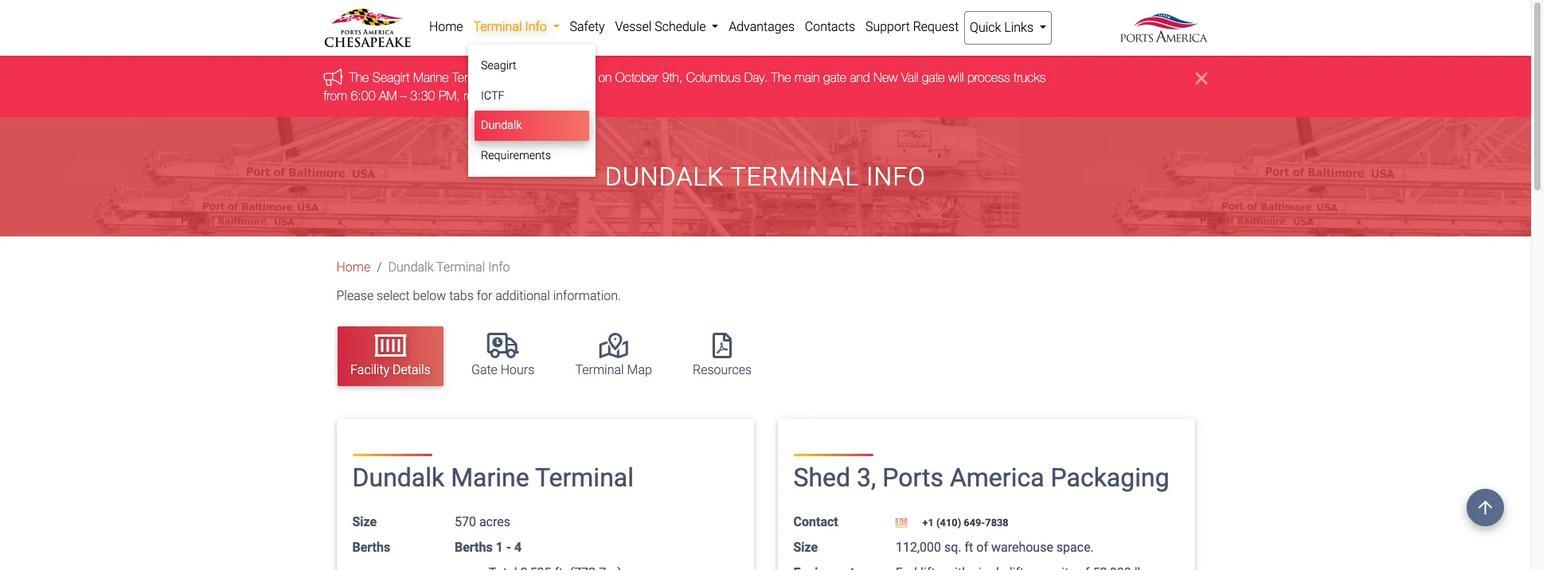 Task type: locate. For each thing, give the bounding box(es) containing it.
home link left terminal info
[[424, 11, 468, 43]]

seagirt link
[[475, 51, 590, 81]]

terminal info
[[474, 19, 550, 34]]

space.
[[1057, 540, 1094, 555]]

1 horizontal spatial info
[[525, 19, 547, 34]]

info
[[525, 19, 547, 34], [867, 162, 926, 192], [488, 260, 510, 275]]

process
[[968, 70, 1011, 85]]

0 horizontal spatial seagirt
[[373, 70, 410, 85]]

ictf link
[[475, 81, 590, 111]]

seagirt up 'am'
[[373, 70, 410, 85]]

1 vertical spatial info
[[867, 162, 926, 192]]

home
[[429, 19, 463, 34], [337, 260, 371, 275]]

marine up acres at the bottom
[[451, 463, 530, 493]]

0 horizontal spatial the
[[349, 70, 369, 85]]

bullhorn image
[[324, 68, 349, 86]]

0 vertical spatial marine
[[413, 70, 449, 85]]

warehouse
[[992, 540, 1054, 555]]

0 horizontal spatial home
[[337, 260, 371, 275]]

570
[[455, 514, 476, 530]]

included.
[[503, 88, 552, 103]]

1 vertical spatial home link
[[337, 260, 371, 275]]

1 vertical spatial home
[[337, 260, 371, 275]]

facility details
[[351, 362, 431, 377]]

will
[[532, 70, 547, 85], [949, 70, 964, 85]]

gate hours
[[472, 362, 535, 377]]

tab list containing facility details
[[330, 319, 1208, 394]]

2 horizontal spatial info
[[867, 162, 926, 192]]

gate right vail
[[922, 70, 945, 85]]

0 horizontal spatial gate
[[824, 70, 847, 85]]

trucks
[[1014, 70, 1046, 85]]

support request link
[[861, 11, 964, 43]]

dundalk
[[481, 119, 522, 132], [605, 162, 724, 192], [388, 260, 434, 275], [353, 463, 445, 493]]

berths
[[353, 540, 390, 555], [455, 540, 493, 555]]

0 horizontal spatial will
[[532, 70, 547, 85]]

terminal map link
[[563, 326, 665, 386]]

gate left the and on the right top
[[824, 70, 847, 85]]

of
[[977, 540, 989, 555]]

home link up please
[[337, 260, 371, 275]]

1 vertical spatial dundalk terminal info
[[388, 260, 510, 275]]

information.
[[553, 289, 621, 304]]

on
[[599, 70, 612, 85]]

1 horizontal spatial seagirt
[[481, 59, 517, 72]]

1 berths from the left
[[353, 540, 390, 555]]

+1 (410) 649-7838 link
[[896, 517, 1009, 529]]

october
[[616, 70, 659, 85]]

main
[[795, 70, 820, 85]]

1 horizontal spatial home link
[[424, 11, 468, 43]]

+1 (410) 649-7838
[[920, 517, 1009, 529]]

marine
[[413, 70, 449, 85], [451, 463, 530, 493]]

tab list
[[330, 319, 1208, 394]]

1 horizontal spatial marine
[[451, 463, 530, 493]]

safety
[[570, 19, 605, 34]]

0 horizontal spatial berths
[[353, 540, 390, 555]]

dundalk inside "link"
[[481, 119, 522, 132]]

terminal
[[474, 19, 522, 34], [453, 70, 496, 85], [731, 162, 860, 192], [437, 260, 485, 275], [576, 362, 624, 377], [535, 463, 634, 493]]

berths for berths
[[353, 540, 390, 555]]

0 vertical spatial home link
[[424, 11, 468, 43]]

1 horizontal spatial the
[[772, 70, 791, 85]]

marine inside the seagirt marine terminal gates will be open on october 9th, columbus day. the main gate and new vail gate will process trucks from 6:00 am – 3:30 pm, reefers included.
[[413, 70, 449, 85]]

will left be
[[532, 70, 547, 85]]

home up please
[[337, 260, 371, 275]]

from
[[324, 88, 347, 103]]

seagirt up the ictf
[[481, 59, 517, 72]]

gate
[[824, 70, 847, 85], [922, 70, 945, 85]]

1 horizontal spatial will
[[949, 70, 964, 85]]

7838
[[986, 517, 1009, 529]]

marine up 3:30 on the top left of page
[[413, 70, 449, 85]]

will left the process
[[949, 70, 964, 85]]

packaging
[[1051, 463, 1170, 493]]

2 berths from the left
[[455, 540, 493, 555]]

day.
[[745, 70, 768, 85]]

0 vertical spatial home
[[429, 19, 463, 34]]

close image
[[1196, 69, 1208, 88]]

terminal inside the seagirt marine terminal gates will be open on october 9th, columbus day. the main gate and new vail gate will process trucks from 6:00 am – 3:30 pm, reefers included.
[[453, 70, 496, 85]]

1 vertical spatial size
[[794, 540, 818, 555]]

info inside "terminal info" link
[[525, 19, 547, 34]]

1 will from the left
[[532, 70, 547, 85]]

(410)
[[937, 517, 962, 529]]

112,000
[[896, 540, 942, 555]]

0 vertical spatial dundalk terminal info
[[605, 162, 926, 192]]

details
[[393, 362, 431, 377]]

home link
[[424, 11, 468, 43], [337, 260, 371, 275]]

6:00
[[351, 88, 376, 103]]

4
[[515, 540, 522, 555]]

0 vertical spatial info
[[525, 19, 547, 34]]

2 vertical spatial info
[[488, 260, 510, 275]]

terminal info link
[[468, 11, 565, 43]]

1 horizontal spatial berths
[[455, 540, 493, 555]]

-
[[507, 540, 511, 555]]

hours
[[501, 362, 535, 377]]

the seagirt marine terminal gates will be open on october 9th, columbus day. the main gate and new vail gate will process trucks from 6:00 am – 3:30 pm, reefers included.
[[324, 70, 1046, 103]]

570 acres
[[455, 514, 511, 530]]

safety link
[[565, 11, 610, 43]]

the
[[349, 70, 369, 85], [772, 70, 791, 85]]

seagirt
[[481, 59, 517, 72], [373, 70, 410, 85]]

2 the from the left
[[772, 70, 791, 85]]

0 horizontal spatial home link
[[337, 260, 371, 275]]

new
[[874, 70, 898, 85]]

the seagirt marine terminal gates will be open on october 9th, columbus day. the main gate and new vail gate will process trucks from 6:00 am – 3:30 pm, reefers included. alert
[[0, 56, 1532, 117]]

1 horizontal spatial gate
[[922, 70, 945, 85]]

dundalk terminal info
[[605, 162, 926, 192], [388, 260, 510, 275]]

the up 6:00
[[349, 70, 369, 85]]

the seagirt marine terminal gates will be open on october 9th, columbus day. the main gate and new vail gate will process trucks from 6:00 am – 3:30 pm, reefers included. link
[[324, 70, 1046, 103]]

0 horizontal spatial marine
[[413, 70, 449, 85]]

the right day.
[[772, 70, 791, 85]]

home left terminal info
[[429, 19, 463, 34]]

dundalk marine terminal
[[353, 463, 634, 493]]

resources
[[693, 362, 752, 377]]

ports
[[883, 463, 944, 493]]

reefers
[[464, 88, 500, 103]]

gates
[[499, 70, 528, 85]]

–
[[401, 88, 407, 103]]

0 horizontal spatial size
[[353, 514, 377, 530]]

support
[[866, 19, 910, 34]]



Task type: vqa. For each thing, say whether or not it's contained in the screenshot.
Facility Details link
yes



Task type: describe. For each thing, give the bounding box(es) containing it.
schedule
[[655, 19, 706, 34]]

advantages
[[729, 19, 795, 34]]

1 horizontal spatial dundalk terminal info
[[605, 162, 926, 192]]

request
[[913, 19, 959, 34]]

am
[[379, 88, 397, 103]]

columbus
[[686, 70, 741, 85]]

0 horizontal spatial dundalk terminal info
[[388, 260, 510, 275]]

ft
[[965, 540, 974, 555]]

be
[[551, 70, 564, 85]]

vail
[[902, 70, 919, 85]]

dundalk link
[[475, 111, 590, 141]]

please select below tabs for additional information.
[[337, 289, 621, 304]]

terminal inside tab list
[[576, 362, 624, 377]]

sq.
[[945, 540, 962, 555]]

3,
[[857, 463, 877, 493]]

vessel
[[615, 19, 652, 34]]

vessel schedule link
[[610, 11, 724, 43]]

tabs
[[449, 289, 474, 304]]

resources link
[[680, 326, 765, 386]]

1
[[496, 540, 503, 555]]

phone office image
[[896, 518, 920, 529]]

select
[[377, 289, 410, 304]]

1 vertical spatial marine
[[451, 463, 530, 493]]

gate hours link
[[459, 326, 548, 386]]

1 horizontal spatial size
[[794, 540, 818, 555]]

map
[[627, 362, 652, 377]]

0 horizontal spatial info
[[488, 260, 510, 275]]

facility
[[351, 362, 390, 377]]

contacts
[[805, 19, 856, 34]]

3:30
[[411, 88, 435, 103]]

berths 1 - 4
[[455, 540, 522, 555]]

1 horizontal spatial home
[[429, 19, 463, 34]]

2 gate from the left
[[922, 70, 945, 85]]

for
[[477, 289, 493, 304]]

1 the from the left
[[349, 70, 369, 85]]

support request
[[866, 19, 959, 34]]

america
[[950, 463, 1045, 493]]

ictf
[[481, 89, 505, 102]]

vessel schedule
[[615, 19, 709, 34]]

requirements
[[481, 149, 551, 162]]

acres
[[479, 514, 511, 530]]

649-
[[964, 517, 986, 529]]

go to top image
[[1467, 489, 1505, 527]]

additional
[[496, 289, 550, 304]]

seagirt inside the seagirt marine terminal gates will be open on october 9th, columbus day. the main gate and new vail gate will process trucks from 6:00 am – 3:30 pm, reefers included.
[[373, 70, 410, 85]]

requirements link
[[475, 141, 590, 171]]

open
[[568, 70, 595, 85]]

facility details link
[[338, 326, 444, 386]]

shed 3, ports america packaging
[[794, 463, 1170, 493]]

112,000 sq. ft of warehouse space.
[[896, 540, 1094, 555]]

1 gate from the left
[[824, 70, 847, 85]]

pm,
[[439, 88, 460, 103]]

below
[[413, 289, 446, 304]]

please
[[337, 289, 374, 304]]

gate
[[472, 362, 498, 377]]

and
[[850, 70, 870, 85]]

berths for berths 1 - 4
[[455, 540, 493, 555]]

contacts link
[[800, 11, 861, 43]]

contact
[[794, 514, 839, 530]]

0 vertical spatial size
[[353, 514, 377, 530]]

advantages link
[[724, 11, 800, 43]]

+1
[[923, 517, 934, 529]]

9th,
[[662, 70, 683, 85]]

terminal map
[[576, 362, 652, 377]]

shed
[[794, 463, 851, 493]]

2 will from the left
[[949, 70, 964, 85]]



